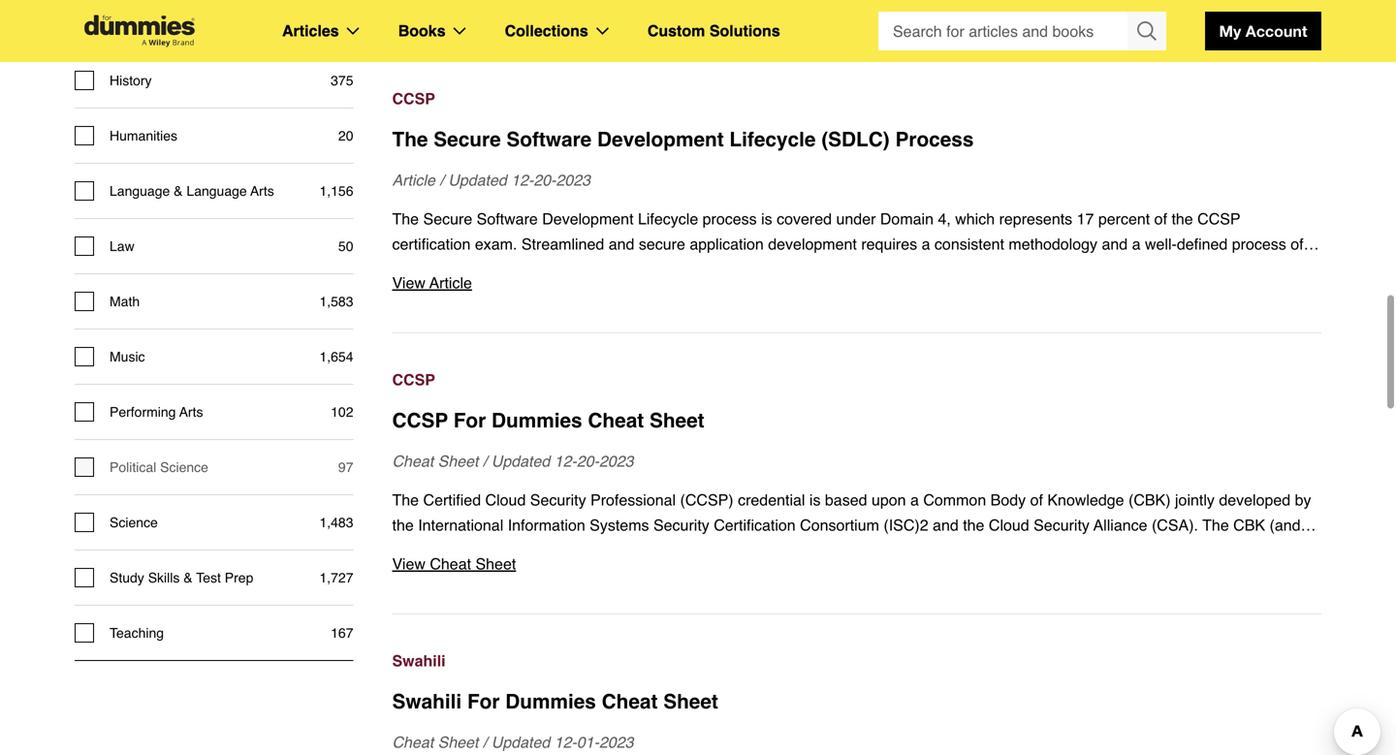 Task type: vqa. For each thing, say whether or not it's contained in the screenshot.
12- associated with Swahili
yes



Task type: locate. For each thing, give the bounding box(es) containing it.
articles
[[282, 22, 339, 40]]

view
[[392, 274, 426, 292], [392, 555, 426, 573]]

1 swahili from the top
[[392, 652, 446, 670]]

375
[[331, 73, 353, 88]]

0 vertical spatial dummies
[[492, 409, 582, 432]]

0 vertical spatial view
[[392, 274, 426, 292]]

1 horizontal spatial 20-
[[577, 452, 599, 470]]

1 horizontal spatial arts
[[250, 183, 274, 199]]

dummies up cheat sheet / updated 12-20-2023
[[492, 409, 582, 432]]

arts right performing
[[179, 404, 203, 420]]

1 ccsp link from the top
[[392, 86, 1322, 111]]

12- for swahili
[[554, 733, 577, 751]]

group
[[878, 12, 1166, 50]]

1,156
[[319, 183, 353, 199]]

arts
[[250, 183, 274, 199], [179, 404, 203, 420]]

0 vertical spatial /
[[440, 171, 444, 189]]

ccsp link
[[392, 86, 1322, 111], [392, 367, 1322, 393]]

2 view from the top
[[392, 555, 426, 573]]

1 vertical spatial for
[[467, 690, 500, 713]]

language
[[110, 183, 170, 199], [187, 183, 247, 199]]

for for ccsp
[[453, 409, 486, 432]]

open article categories image
[[347, 27, 359, 35]]

2 horizontal spatial &
[[183, 570, 193, 585]]

2 vertical spatial updated
[[491, 733, 550, 751]]

ccsp link up "ccsp for dummies cheat sheet" link at bottom
[[392, 367, 1322, 393]]

for up cheat sheet / updated 12-20-2023
[[453, 409, 486, 432]]

for
[[453, 409, 486, 432], [467, 690, 500, 713]]

math
[[110, 294, 140, 309]]

1 vertical spatial 12-
[[554, 452, 577, 470]]

20- down software
[[534, 171, 556, 189]]

/
[[440, 171, 444, 189], [483, 452, 487, 470], [483, 733, 487, 751]]

0 vertical spatial swahili
[[392, 652, 446, 670]]

0 vertical spatial for
[[453, 409, 486, 432]]

architecture
[[143, 17, 215, 33]]

1 vertical spatial 2023
[[599, 452, 634, 470]]

dummies
[[492, 409, 582, 432], [505, 690, 596, 713]]

0 horizontal spatial science
[[110, 515, 158, 530]]

science right "political"
[[160, 459, 208, 475]]

updated down secure
[[448, 171, 507, 189]]

1 vertical spatial science
[[110, 515, 158, 530]]

167
[[331, 625, 353, 641]]

cheat
[[588, 409, 644, 432], [392, 452, 434, 470], [430, 555, 471, 573], [602, 690, 658, 713], [392, 733, 434, 751]]

view cheat sheet
[[392, 555, 516, 573]]

2 swahili from the top
[[392, 690, 462, 713]]

/ down ccsp for dummies cheat sheet
[[483, 452, 487, 470]]

&
[[131, 17, 140, 33], [174, 183, 183, 199], [183, 570, 193, 585]]

1 ccsp from the top
[[392, 90, 435, 107]]

updated
[[448, 171, 507, 189], [491, 452, 550, 470], [491, 733, 550, 751]]

swahili inside swahili for dummies cheat sheet link
[[392, 690, 462, 713]]

1 vertical spatial dummies
[[505, 690, 596, 713]]

updated for swahili
[[491, 733, 550, 751]]

the secure software development lifecycle (sdlc) process
[[392, 128, 974, 151]]

/ down secure
[[440, 171, 444, 189]]

0 vertical spatial ccsp
[[392, 90, 435, 107]]

arts left the 1,156
[[250, 183, 274, 199]]

/ for ccsp
[[483, 452, 487, 470]]

2023 down swahili for dummies cheat sheet
[[599, 733, 634, 751]]

1 vertical spatial swahili
[[392, 690, 462, 713]]

01-
[[577, 733, 599, 751]]

0 vertical spatial ccsp link
[[392, 86, 1322, 111]]

open collections list image
[[596, 27, 609, 35]]

0 vertical spatial 20-
[[534, 171, 556, 189]]

20
[[338, 128, 353, 143]]

history
[[110, 73, 152, 88]]

1 vertical spatial ccsp
[[392, 371, 435, 389]]

20-
[[534, 171, 556, 189], [577, 452, 599, 470]]

1 horizontal spatial &
[[174, 183, 183, 199]]

1 view from the top
[[392, 274, 426, 292]]

updated down swahili for dummies cheat sheet
[[491, 733, 550, 751]]

my account
[[1219, 22, 1307, 40]]

ccsp for the
[[392, 90, 435, 107]]

music
[[110, 349, 145, 364]]

art & architecture
[[110, 17, 215, 33]]

2 vertical spatial ccsp
[[392, 409, 448, 432]]

humanities
[[110, 128, 177, 143]]

law
[[110, 238, 134, 254]]

swahili for dummies cheat sheet link
[[392, 687, 1322, 716]]

swahili
[[392, 652, 446, 670], [392, 690, 462, 713]]

0 horizontal spatial language
[[110, 183, 170, 199]]

science down "political"
[[110, 515, 158, 530]]

20- down ccsp for dummies cheat sheet
[[577, 452, 599, 470]]

1 vertical spatial arts
[[179, 404, 203, 420]]

view for ccsp for dummies cheat sheet
[[392, 555, 426, 573]]

2 language from the left
[[187, 183, 247, 199]]

dummies inside swahili for dummies cheat sheet link
[[505, 690, 596, 713]]

ccsp link up the secure software development lifecycle (sdlc) process 'link'
[[392, 86, 1322, 111]]

dummies up 01-
[[505, 690, 596, 713]]

ccsp
[[392, 90, 435, 107], [392, 371, 435, 389], [392, 409, 448, 432]]

secure
[[434, 128, 501, 151]]

12-
[[511, 171, 534, 189], [554, 452, 577, 470], [554, 733, 577, 751]]

1 vertical spatial view
[[392, 555, 426, 573]]

1 vertical spatial /
[[483, 452, 487, 470]]

12- down ccsp for dummies cheat sheet
[[554, 452, 577, 470]]

0 horizontal spatial &
[[131, 17, 140, 33]]

12- down swahili for dummies cheat sheet
[[554, 733, 577, 751]]

2 vertical spatial /
[[483, 733, 487, 751]]

2 vertical spatial 12-
[[554, 733, 577, 751]]

2023
[[556, 171, 591, 189], [599, 452, 634, 470], [599, 733, 634, 751]]

swahili link
[[392, 648, 1322, 674]]

logo image
[[75, 15, 205, 47]]

dummies inside "ccsp for dummies cheat sheet" link
[[492, 409, 582, 432]]

article
[[392, 171, 435, 189], [429, 274, 472, 292]]

sheet
[[650, 409, 705, 432], [438, 452, 478, 470], [476, 555, 516, 573], [663, 690, 718, 713], [438, 733, 478, 751]]

2 vertical spatial 2023
[[599, 733, 634, 751]]

performing arts
[[110, 404, 203, 420]]

1 vertical spatial updated
[[491, 452, 550, 470]]

test
[[196, 570, 221, 585]]

updated for ccsp
[[491, 452, 550, 470]]

1 vertical spatial article
[[429, 274, 472, 292]]

102
[[331, 404, 353, 420]]

2 ccsp link from the top
[[392, 367, 1322, 393]]

& right 'art'
[[131, 17, 140, 33]]

& down the humanities on the top
[[174, 183, 183, 199]]

/ down swahili for dummies cheat sheet
[[483, 733, 487, 751]]

1 language from the left
[[110, 183, 170, 199]]

0 vertical spatial &
[[131, 17, 140, 33]]

2 ccsp from the top
[[392, 371, 435, 389]]

custom solutions link
[[648, 18, 780, 44]]

& left test
[[183, 570, 193, 585]]

0 vertical spatial updated
[[448, 171, 507, 189]]

cheat sheet / updated 12-20-2023
[[392, 452, 634, 470]]

ccsp for dummies cheat sheet
[[392, 409, 705, 432]]

1 vertical spatial ccsp link
[[392, 367, 1322, 393]]

2023 for ccsp for dummies cheat sheet
[[599, 452, 634, 470]]

1 horizontal spatial science
[[160, 459, 208, 475]]

updated down ccsp for dummies cheat sheet
[[491, 452, 550, 470]]

swahili for swahili for dummies cheat sheet
[[392, 690, 462, 713]]

0 horizontal spatial 20-
[[534, 171, 556, 189]]

2023 down software
[[556, 171, 591, 189]]

swahili inside swahili link
[[392, 652, 446, 670]]

162
[[331, 17, 353, 33]]

2023 down ccsp for dummies cheat sheet
[[599, 452, 634, 470]]

open book categories image
[[453, 27, 466, 35]]

science
[[160, 459, 208, 475], [110, 515, 158, 530]]

view cheat sheet link
[[392, 552, 1322, 577]]

1 horizontal spatial language
[[187, 183, 247, 199]]

12- down software
[[511, 171, 534, 189]]

1 vertical spatial &
[[174, 183, 183, 199]]

software
[[507, 128, 592, 151]]

for up the cheat sheet / updated 12-01-2023
[[467, 690, 500, 713]]



Task type: describe. For each thing, give the bounding box(es) containing it.
0 vertical spatial article
[[392, 171, 435, 189]]

the
[[392, 128, 428, 151]]

Search for articles and books text field
[[878, 12, 1130, 50]]

for for swahili
[[467, 690, 500, 713]]

0 vertical spatial science
[[160, 459, 208, 475]]

1,583
[[319, 294, 353, 309]]

books
[[398, 22, 446, 40]]

0 vertical spatial 12-
[[511, 171, 534, 189]]

& for language
[[174, 183, 183, 199]]

account
[[1246, 22, 1307, 40]]

0 horizontal spatial arts
[[179, 404, 203, 420]]

study skills & test prep
[[110, 570, 253, 585]]

ccsp for ccsp
[[392, 371, 435, 389]]

1 vertical spatial 20-
[[577, 452, 599, 470]]

solutions
[[710, 22, 780, 40]]

97
[[338, 459, 353, 475]]

0 vertical spatial arts
[[250, 183, 274, 199]]

ccsp for dummies cheat sheet link
[[392, 406, 1322, 435]]

political science
[[110, 459, 208, 475]]

language & language arts
[[110, 183, 274, 199]]

view for the secure software development lifecycle (sdlc) process
[[392, 274, 426, 292]]

3 ccsp from the top
[[392, 409, 448, 432]]

the secure software development lifecycle (sdlc) process link
[[392, 125, 1322, 154]]

prep
[[225, 570, 253, 585]]

close this dialog image
[[1367, 677, 1386, 696]]

collections
[[505, 22, 588, 40]]

swahili for swahili
[[392, 652, 446, 670]]

skills
[[148, 570, 180, 585]]

lifecycle
[[730, 128, 816, 151]]

& for architecture
[[131, 17, 140, 33]]

view article link
[[392, 270, 1322, 296]]

12- for ccsp
[[554, 452, 577, 470]]

custom solutions
[[648, 22, 780, 40]]

process
[[895, 128, 974, 151]]

50
[[338, 238, 353, 254]]

performing
[[110, 404, 176, 420]]

0 vertical spatial 2023
[[556, 171, 591, 189]]

cheat sheet / updated 12-01-2023
[[392, 733, 634, 751]]

ccsp link for sheet
[[392, 367, 1322, 393]]

article / updated 12-20-2023
[[392, 171, 591, 189]]

view article
[[392, 274, 472, 292]]

political
[[110, 459, 156, 475]]

2 vertical spatial &
[[183, 570, 193, 585]]

my account link
[[1205, 12, 1322, 50]]

dummies for ccsp
[[492, 409, 582, 432]]

ccsp link for lifecycle
[[392, 86, 1322, 111]]

(sdlc)
[[821, 128, 890, 151]]

dummies for swahili
[[505, 690, 596, 713]]

development
[[597, 128, 724, 151]]

1,654
[[319, 349, 353, 364]]

1,727
[[319, 570, 353, 585]]

1,483
[[319, 515, 353, 530]]

my
[[1219, 22, 1241, 40]]

/ for swahili
[[483, 733, 487, 751]]

2023 for swahili for dummies cheat sheet
[[599, 733, 634, 751]]

study
[[110, 570, 144, 585]]

art
[[110, 17, 127, 33]]

custom
[[648, 22, 705, 40]]

swahili for dummies cheat sheet
[[392, 690, 718, 713]]

teaching
[[110, 625, 164, 641]]



